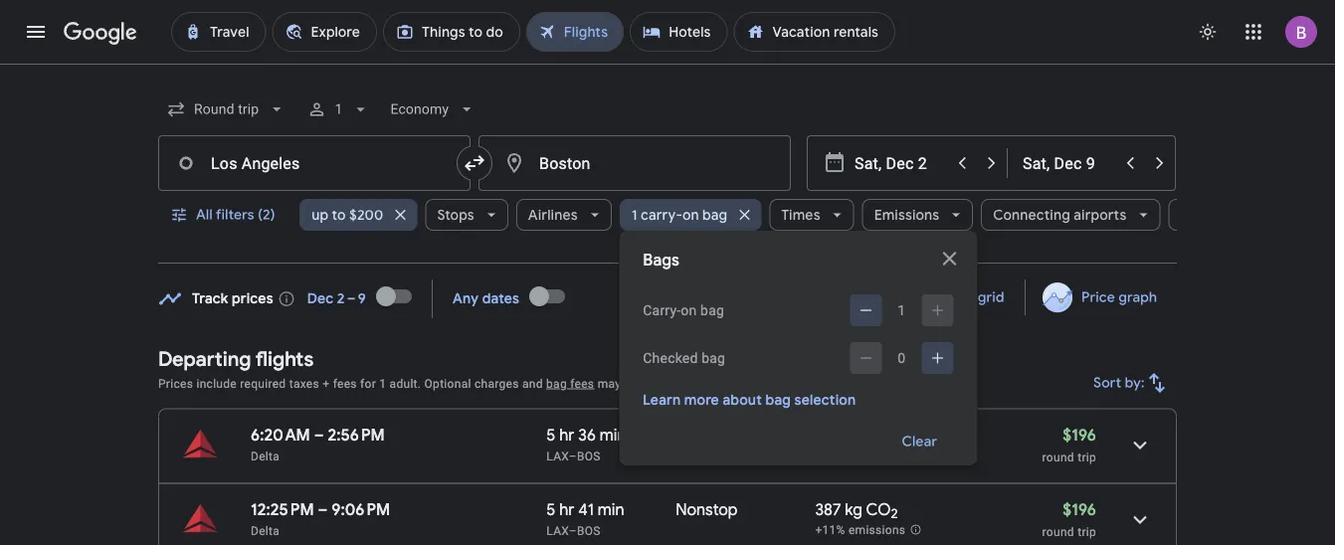 Task type: vqa. For each thing, say whether or not it's contained in the screenshot.
right '1'
no



Task type: describe. For each thing, give the bounding box(es) containing it.
leaves los angeles international airport at 12:25 pm on saturday, december 2 and arrives at boston logan international airport at 9:06 pm on saturday, december 2. element
[[251, 500, 390, 520]]

track prices
[[192, 290, 273, 308]]

Arrival time: 9:06 PM. text field
[[332, 500, 390, 520]]

learn more about bag selection link
[[643, 391, 856, 409]]

learn more about bag selection
[[643, 391, 856, 409]]

12:25 pm – 9:06 pm delta
[[251, 500, 390, 538]]

delta for 6:20 am
[[251, 449, 280, 463]]

date grid
[[943, 289, 1005, 306]]

(2)
[[258, 206, 275, 224]]

clear
[[902, 433, 938, 451]]

+11% for 387
[[815, 524, 845, 538]]

up to $200
[[311, 206, 383, 224]]

min for 5 hr 36 min
[[600, 425, 627, 445]]

connecting
[[993, 206, 1070, 224]]

swap origin and destination. image
[[463, 151, 487, 175]]

nonstop flight. element
[[676, 500, 738, 523]]

sort by:
[[1094, 374, 1145, 392]]

+
[[323, 377, 330, 391]]

sort by: button
[[1086, 359, 1177, 407]]

learn
[[643, 391, 681, 409]]

price graph button
[[1030, 280, 1173, 315]]

about
[[723, 391, 762, 409]]

9:06 pm
[[332, 500, 390, 520]]

1 2 from the top
[[891, 431, 898, 448]]

all
[[196, 206, 213, 224]]

by:
[[1125, 374, 1145, 392]]

196 US dollars text field
[[1063, 500, 1097, 520]]

all filters (2)
[[196, 206, 275, 224]]

Departure time: 6:20 AM. text field
[[251, 425, 310, 445]]

emissions for 2
[[849, 449, 906, 463]]

learn more about tracked prices image
[[277, 290, 295, 308]]

hr for 36
[[559, 425, 575, 445]]

all filters (2) button
[[158, 191, 291, 239]]

round for 387
[[1042, 525, 1075, 539]]

Departure text field
[[855, 136, 946, 190]]

taxes
[[289, 377, 319, 391]]

departing
[[158, 346, 251, 372]]

5 for 5 hr 36 min
[[547, 425, 556, 445]]

times
[[781, 206, 820, 224]]

$196 for 387
[[1063, 500, 1097, 520]]

may
[[598, 377, 621, 391]]

1 carry-on bag button
[[619, 191, 761, 239]]

find the best price region
[[158, 273, 1177, 331]]

bag up passenger assistance button
[[702, 350, 726, 366]]

1 vertical spatial on
[[681, 302, 697, 318]]

nonstop for 5 hr 36 min
[[676, 425, 738, 445]]

+11% emissions for 2
[[815, 449, 906, 463]]

connecting airports
[[993, 206, 1126, 224]]

total duration 5 hr 36 min. element
[[547, 425, 676, 448]]

loading results progress bar
[[0, 64, 1335, 68]]

5 hr 41 min lax – bos
[[547, 500, 624, 538]]

assistance
[[723, 377, 783, 391]]

hr for 41
[[559, 500, 575, 520]]

flights
[[255, 346, 314, 372]]

+11% emissions for 387
[[815, 524, 906, 538]]

optional
[[424, 377, 471, 391]]

dates
[[482, 290, 520, 308]]

emissions button
[[862, 191, 973, 239]]

lax for 5 hr 36 min
[[547, 449, 569, 463]]

Arrival time: 2:56 PM. text field
[[328, 425, 385, 445]]

trip for 2
[[1078, 450, 1097, 464]]

lax for 5 hr 41 min
[[547, 524, 569, 538]]

graph
[[1119, 289, 1157, 306]]

41
[[578, 500, 594, 520]]

– inside "5 hr 36 min lax – bos"
[[569, 449, 577, 463]]

carry-
[[640, 206, 682, 224]]

adult.
[[390, 377, 421, 391]]

departing flights main content
[[158, 273, 1177, 545]]

main menu image
[[24, 20, 48, 44]]

Departure time: 12:25 PM. text field
[[251, 500, 314, 520]]

filters
[[216, 206, 254, 224]]

stops
[[437, 206, 474, 224]]

– inside 12:25 pm – 9:06 pm delta
[[318, 500, 328, 520]]

apply.
[[624, 377, 657, 391]]

1 button
[[299, 86, 378, 133]]

1 inside departing flights main content
[[379, 377, 386, 391]]

$196 for 2
[[1063, 425, 1097, 445]]

change appearance image
[[1184, 8, 1232, 56]]

price
[[1081, 289, 1115, 306]]



Task type: locate. For each thing, give the bounding box(es) containing it.
+11% emissions
[[815, 449, 906, 463], [815, 524, 906, 538]]

1 $196 from the top
[[1063, 425, 1097, 445]]

sort
[[1094, 374, 1122, 392]]

clear button
[[878, 418, 962, 466]]

0 vertical spatial lax
[[547, 449, 569, 463]]

selection
[[795, 391, 856, 409]]

$196 down sort
[[1063, 425, 1097, 445]]

1 5 from the top
[[547, 425, 556, 445]]

any
[[453, 290, 479, 308]]

1 emissions from the top
[[849, 449, 906, 463]]

1
[[335, 101, 343, 117], [631, 206, 637, 224], [898, 302, 906, 318], [379, 377, 386, 391]]

more
[[684, 391, 719, 409]]

0 vertical spatial delta
[[251, 449, 280, 463]]

bos down 41
[[577, 524, 601, 538]]

2 lax from the top
[[547, 524, 569, 538]]

+11% emissions down 387 kg co 2 in the bottom of the page
[[815, 524, 906, 538]]

1 vertical spatial nonstop
[[676, 500, 738, 520]]

1 bos from the top
[[577, 449, 601, 463]]

1 vertical spatial trip
[[1078, 525, 1097, 539]]

0 horizontal spatial fees
[[333, 377, 357, 391]]

bag fees button
[[546, 377, 594, 391]]

price graph
[[1081, 289, 1157, 306]]

1 fees from the left
[[333, 377, 357, 391]]

5 inside "5 hr 36 min lax – bos"
[[547, 425, 556, 445]]

hr left 41
[[559, 500, 575, 520]]

$196 round trip for 2
[[1042, 425, 1097, 464]]

0 vertical spatial trip
[[1078, 450, 1097, 464]]

trip down 196 us dollars text box
[[1078, 525, 1097, 539]]

on
[[682, 206, 699, 224], [681, 302, 697, 318]]

0 vertical spatial $196
[[1063, 425, 1097, 445]]

and
[[522, 377, 543, 391]]

flight details. leaves los angeles international airport at 12:25 pm on saturday, december 2 and arrives at boston logan international airport at 9:06 pm on saturday, december 2. image
[[1116, 496, 1164, 544]]

5 for 5 hr 41 min
[[547, 500, 556, 520]]

2 delta from the top
[[251, 524, 280, 538]]

5 left 41
[[547, 500, 556, 520]]

airlines
[[528, 206, 577, 224]]

None search field
[[158, 86, 1271, 466]]

delta for 12:25 pm
[[251, 524, 280, 538]]

$196 round trip left flight details. leaves los angeles international airport at 12:25 pm on saturday, december 2 and arrives at boston logan international airport at 9:06 pm on saturday, december 2. icon
[[1042, 500, 1097, 539]]

2 $196 round trip from the top
[[1042, 500, 1097, 539]]

on up find the best price region
[[682, 206, 699, 224]]

0 vertical spatial on
[[682, 206, 699, 224]]

0 vertical spatial 2
[[891, 431, 898, 448]]

$196 left flight details. leaves los angeles international airport at 12:25 pm on saturday, december 2 and arrives at boston logan international airport at 9:06 pm on saturday, december 2. icon
[[1063, 500, 1097, 520]]

bag down assistance
[[766, 391, 791, 409]]

2:56 pm
[[328, 425, 385, 445]]

emissions down the co
[[849, 524, 906, 538]]

+11% emissions up kg
[[815, 449, 906, 463]]

$196 round trip
[[1042, 425, 1097, 464], [1042, 500, 1097, 539]]

1 vertical spatial min
[[598, 500, 624, 520]]

leaves los angeles international airport at 6:20 am on saturday, december 2 and arrives at boston logan international airport at 2:56 pm on saturday, december 2. element
[[251, 425, 385, 445]]

0 vertical spatial 5
[[547, 425, 556, 445]]

2 2 from the top
[[891, 506, 898, 523]]

– inside 5 hr 41 min lax – bos
[[569, 524, 577, 538]]

co
[[866, 500, 891, 520]]

track
[[192, 290, 228, 308]]

dec
[[307, 290, 334, 308]]

1 vertical spatial +11%
[[815, 524, 845, 538]]

+11% down 387
[[815, 524, 845, 538]]

hr left 36
[[559, 425, 575, 445]]

2 bos from the top
[[577, 524, 601, 538]]

1 carry-on bag
[[631, 206, 727, 224]]

up
[[311, 206, 328, 224]]

– inside 6:20 am – 2:56 pm delta
[[314, 425, 324, 445]]

1 vertical spatial lax
[[547, 524, 569, 538]]

1 vertical spatial +11% emissions
[[815, 524, 906, 538]]

hr inside "5 hr 36 min lax – bos"
[[559, 425, 575, 445]]

– left arrival time: 2:56 pm. text field at the bottom left of the page
[[314, 425, 324, 445]]

dec 2 – 9
[[307, 290, 366, 308]]

include
[[196, 377, 237, 391]]

$196 round trip up 196 us dollars text box
[[1042, 425, 1097, 464]]

lax down total duration 5 hr 36 min. element at bottom
[[547, 449, 569, 463]]

prices
[[158, 377, 193, 391]]

+11% up 387
[[815, 449, 845, 463]]

min right 36
[[600, 425, 627, 445]]

1 hr from the top
[[559, 425, 575, 445]]

6:20 am – 2:56 pm delta
[[251, 425, 385, 463]]

1 horizontal spatial fees
[[570, 377, 594, 391]]

1 round from the top
[[1042, 450, 1075, 464]]

carry-
[[643, 302, 681, 318]]

fees
[[333, 377, 357, 391], [570, 377, 594, 391]]

– left 9:06 pm text box
[[318, 500, 328, 520]]

min right 41
[[598, 500, 624, 520]]

0 vertical spatial $196 round trip
[[1042, 425, 1097, 464]]

any dates
[[453, 290, 520, 308]]

bos
[[577, 449, 601, 463], [577, 524, 601, 538]]

carry-on bag
[[643, 302, 724, 318]]

1 vertical spatial 5
[[547, 500, 556, 520]]

$196 round trip for 387
[[1042, 500, 1097, 539]]

1 +11% from the top
[[815, 449, 845, 463]]

1 $196 round trip from the top
[[1042, 425, 1097, 464]]

airlines button
[[516, 191, 611, 239]]

required
[[240, 377, 286, 391]]

2 round from the top
[[1042, 525, 1075, 539]]

1 lax from the top
[[547, 449, 569, 463]]

5
[[547, 425, 556, 445], [547, 500, 556, 520]]

delta down 12:25 pm
[[251, 524, 280, 538]]

round down 196 us dollars text box
[[1042, 525, 1075, 539]]

lax inside 5 hr 41 min lax – bos
[[547, 524, 569, 538]]

min inside "5 hr 36 min lax – bos"
[[600, 425, 627, 445]]

+11% for 2
[[815, 449, 845, 463]]

charges
[[475, 377, 519, 391]]

None text field
[[158, 135, 471, 191], [479, 135, 791, 191], [158, 135, 471, 191], [479, 135, 791, 191]]

bos for 36
[[577, 449, 601, 463]]

1 vertical spatial 2
[[891, 506, 898, 523]]

2 inside 387 kg co 2
[[891, 506, 898, 523]]

$200
[[349, 206, 383, 224]]

trip down 196 us dollars text field
[[1078, 450, 1097, 464]]

round for 2
[[1042, 450, 1075, 464]]

1 +11% emissions from the top
[[815, 449, 906, 463]]

on up checked bag
[[681, 302, 697, 318]]

hr
[[559, 425, 575, 445], [559, 500, 575, 520]]

round down 196 us dollars text field
[[1042, 450, 1075, 464]]

fees right +
[[333, 377, 357, 391]]

Return text field
[[1023, 136, 1114, 190]]

1 vertical spatial $196 round trip
[[1042, 500, 1097, 539]]

0 vertical spatial hr
[[559, 425, 575, 445]]

36
[[578, 425, 596, 445]]

to
[[331, 206, 345, 224]]

– down total duration 5 hr 36 min. element at bottom
[[569, 449, 577, 463]]

bag inside departing flights main content
[[546, 377, 567, 391]]

emissions up the co
[[849, 449, 906, 463]]

min for 5 hr 41 min
[[598, 500, 624, 520]]

none search field containing bags
[[158, 86, 1271, 466]]

passenger assistance button
[[660, 377, 783, 391]]

bos inside 5 hr 41 min lax – bos
[[577, 524, 601, 538]]

departing flights
[[158, 346, 314, 372]]

2 left clear
[[891, 431, 898, 448]]

196 US dollars text field
[[1063, 425, 1097, 445]]

total duration 5 hr 41 min. element
[[547, 500, 676, 523]]

bos for 41
[[577, 524, 601, 538]]

flight details. leaves los angeles international airport at 6:20 am on saturday, december 2 and arrives at boston logan international airport at 2:56 pm on saturday, december 2. image
[[1116, 421, 1164, 469]]

duration, not selected image
[[1168, 191, 1271, 239]]

2 – 9
[[337, 290, 366, 308]]

prices
[[232, 290, 273, 308]]

1 delta from the top
[[251, 449, 280, 463]]

2 5 from the top
[[547, 500, 556, 520]]

2 +11% emissions from the top
[[815, 524, 906, 538]]

0 vertical spatial nonstop
[[676, 425, 738, 445]]

None field
[[158, 92, 295, 127], [382, 92, 485, 127], [158, 92, 295, 127], [382, 92, 485, 127]]

close dialog image
[[938, 247, 962, 271]]

0 vertical spatial emissions
[[849, 449, 906, 463]]

delta inside 12:25 pm – 9:06 pm delta
[[251, 524, 280, 538]]

2 nonstop from the top
[[676, 500, 738, 520]]

bags
[[643, 250, 679, 271]]

checked
[[643, 350, 698, 366]]

hr inside 5 hr 41 min lax – bos
[[559, 500, 575, 520]]

up to $200 button
[[299, 191, 417, 239]]

2 $196 from the top
[[1063, 500, 1097, 520]]

checked bag
[[643, 350, 726, 366]]

1 vertical spatial hr
[[559, 500, 575, 520]]

kg
[[845, 500, 863, 520]]

bag right and
[[546, 377, 567, 391]]

2 right kg
[[891, 506, 898, 523]]

emissions
[[849, 449, 906, 463], [849, 524, 906, 538]]

5 left 36
[[547, 425, 556, 445]]

emissions
[[874, 206, 939, 224]]

times button
[[769, 191, 854, 239]]

– down total duration 5 hr 41 min. element
[[569, 524, 577, 538]]

2
[[891, 431, 898, 448], [891, 506, 898, 523]]

lax down total duration 5 hr 41 min. element
[[547, 524, 569, 538]]

min inside 5 hr 41 min lax – bos
[[598, 500, 624, 520]]

–
[[314, 425, 324, 445], [569, 449, 577, 463], [318, 500, 328, 520], [569, 524, 577, 538]]

on inside 1 carry-on bag popup button
[[682, 206, 699, 224]]

passenger
[[660, 377, 719, 391]]

387
[[815, 500, 841, 520]]

for
[[360, 377, 376, 391]]

lax inside "5 hr 36 min lax – bos"
[[547, 449, 569, 463]]

emissions for 387
[[849, 524, 906, 538]]

round
[[1042, 450, 1075, 464], [1042, 525, 1075, 539]]

12:25 pm
[[251, 500, 314, 520]]

0
[[898, 350, 906, 366]]

bos down 36
[[577, 449, 601, 463]]

nonstop
[[676, 425, 738, 445], [676, 500, 738, 520]]

2 +11% from the top
[[815, 524, 845, 538]]

0 vertical spatial +11% emissions
[[815, 449, 906, 463]]

1 vertical spatial delta
[[251, 524, 280, 538]]

2 trip from the top
[[1078, 525, 1097, 539]]

0 vertical spatial round
[[1042, 450, 1075, 464]]

5 inside 5 hr 41 min lax – bos
[[547, 500, 556, 520]]

date
[[943, 289, 975, 306]]

trip
[[1078, 450, 1097, 464], [1078, 525, 1097, 539]]

1 vertical spatial round
[[1042, 525, 1075, 539]]

airports
[[1073, 206, 1126, 224]]

delta down departure time: 6:20 am. text field
[[251, 449, 280, 463]]

connecting airports button
[[981, 191, 1160, 239]]

delta
[[251, 449, 280, 463], [251, 524, 280, 538]]

bag right carry- on the bottom of page
[[701, 302, 724, 318]]

1 vertical spatial bos
[[577, 524, 601, 538]]

delta inside 6:20 am – 2:56 pm delta
[[251, 449, 280, 463]]

5 hr 36 min lax – bos
[[547, 425, 627, 463]]

1 nonstop from the top
[[676, 425, 738, 445]]

bos inside "5 hr 36 min lax – bos"
[[577, 449, 601, 463]]

2 hr from the top
[[559, 500, 575, 520]]

1 vertical spatial $196
[[1063, 500, 1097, 520]]

date grid button
[[892, 280, 1021, 315]]

bag inside 1 carry-on bag popup button
[[702, 206, 727, 224]]

fees left 'may'
[[570, 377, 594, 391]]

nonstop for 5 hr 41 min
[[676, 500, 738, 520]]

prices include required taxes + fees for 1 adult. optional charges and bag fees may apply. passenger assistance
[[158, 377, 783, 391]]

0 vertical spatial min
[[600, 425, 627, 445]]

2 emissions from the top
[[849, 524, 906, 538]]

stops button
[[425, 191, 508, 239]]

2 fees from the left
[[570, 377, 594, 391]]

1 vertical spatial emissions
[[849, 524, 906, 538]]

387 kg co 2
[[815, 500, 898, 523]]

min
[[600, 425, 627, 445], [598, 500, 624, 520]]

1 trip from the top
[[1078, 450, 1097, 464]]

0 vertical spatial +11%
[[815, 449, 845, 463]]

grid
[[978, 289, 1005, 306]]

bag right carry-
[[702, 206, 727, 224]]

0 vertical spatial bos
[[577, 449, 601, 463]]

6:20 am
[[251, 425, 310, 445]]

trip for 387
[[1078, 525, 1097, 539]]

lax
[[547, 449, 569, 463], [547, 524, 569, 538]]



